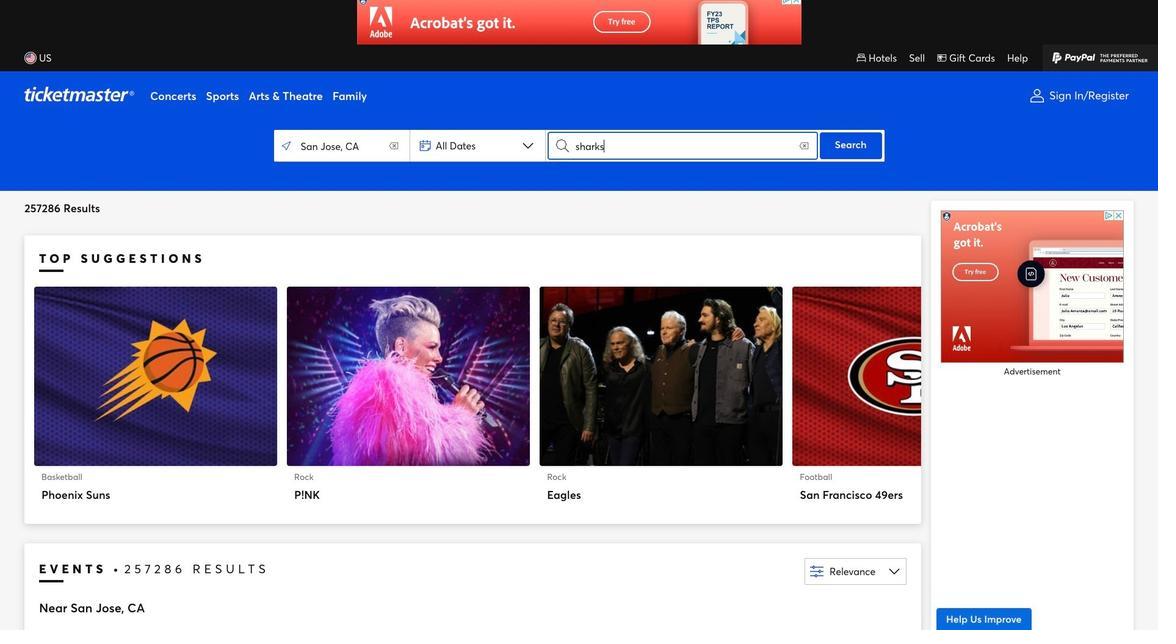 Task type: describe. For each thing, give the bounding box(es) containing it.
main navigation element
[[0, 45, 1159, 120]]

0 vertical spatial advertisement element
[[357, 0, 802, 49]]

paypal preferred payments partner image
[[1043, 45, 1159, 71]]

1 horizontal spatial advertisement element
[[941, 211, 1125, 363]]



Task type: vqa. For each thing, say whether or not it's contained in the screenshot.
Search by Artist, Event or Venue text field
yes



Task type: locate. For each thing, give the bounding box(es) containing it.
Search by Artist, Event or Venue text field
[[570, 133, 818, 159]]

City or Zip Code field
[[276, 133, 407, 159]]

1 vertical spatial advertisement element
[[941, 211, 1125, 363]]

menu
[[145, 71, 1019, 120]]

0 horizontal spatial advertisement element
[[357, 0, 802, 49]]

None search field
[[274, 130, 885, 162]]

advertisement element
[[357, 0, 802, 49], [941, 211, 1125, 363]]

menu inside main navigation element
[[145, 71, 1019, 120]]



